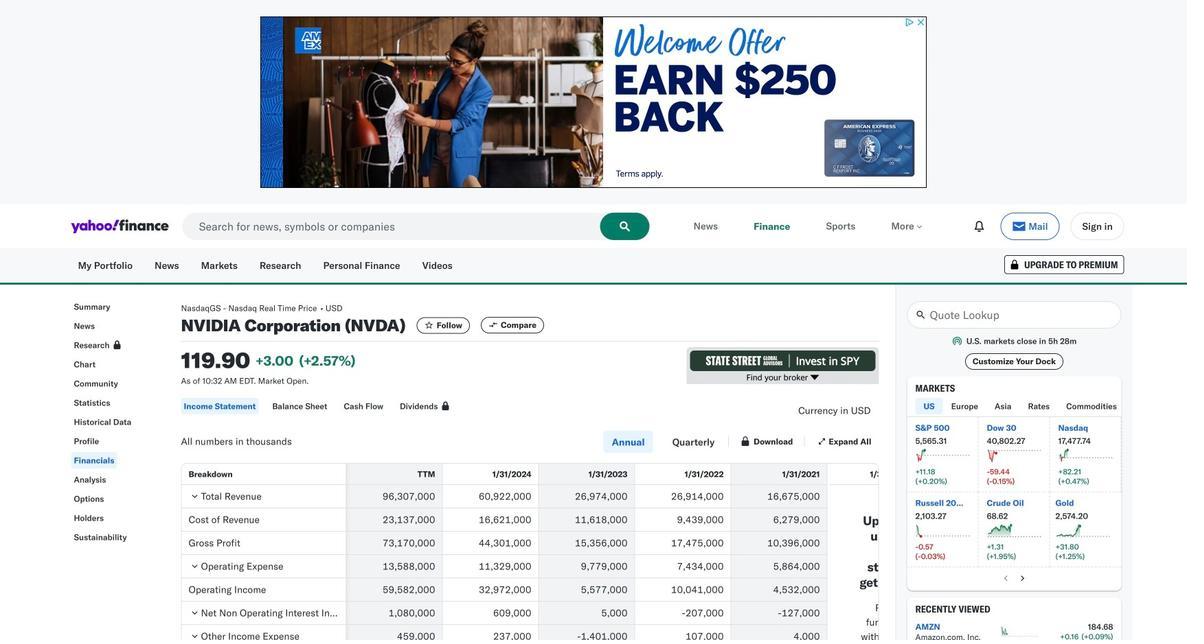 Task type: locate. For each thing, give the bounding box(es) containing it.
1 horizontal spatial tab list
[[915, 398, 1187, 417]]

0 vertical spatial tab list
[[915, 398, 1187, 417]]

0 horizontal spatial tab list
[[604, 431, 723, 455]]

None search field
[[182, 213, 650, 240], [907, 302, 1121, 329], [182, 213, 650, 240]]

Quote Lookup text field
[[907, 302, 1121, 329]]

financials menubar menu bar
[[181, 398, 704, 415]]

advertisement element
[[260, 16, 927, 188], [687, 348, 879, 385]]

1 vertical spatial tab list
[[604, 431, 723, 455]]

tab list
[[915, 398, 1187, 417], [604, 431, 723, 455]]

toolbar
[[968, 213, 1124, 240]]

1 vertical spatial advertisement element
[[687, 348, 879, 385]]

0 vertical spatial advertisement element
[[260, 16, 927, 188]]

amzn chart element
[[1000, 627, 1040, 639]]

Search for news, symbols or companies text field
[[182, 213, 650, 240]]



Task type: describe. For each thing, give the bounding box(es) containing it.
nvda navigation menubar menu bar
[[55, 296, 165, 546]]

prev image
[[1001, 574, 1012, 585]]

search image
[[619, 221, 630, 232]]

none search field quote lookup
[[907, 302, 1121, 329]]



Task type: vqa. For each thing, say whether or not it's contained in the screenshot.
Dispute,
no



